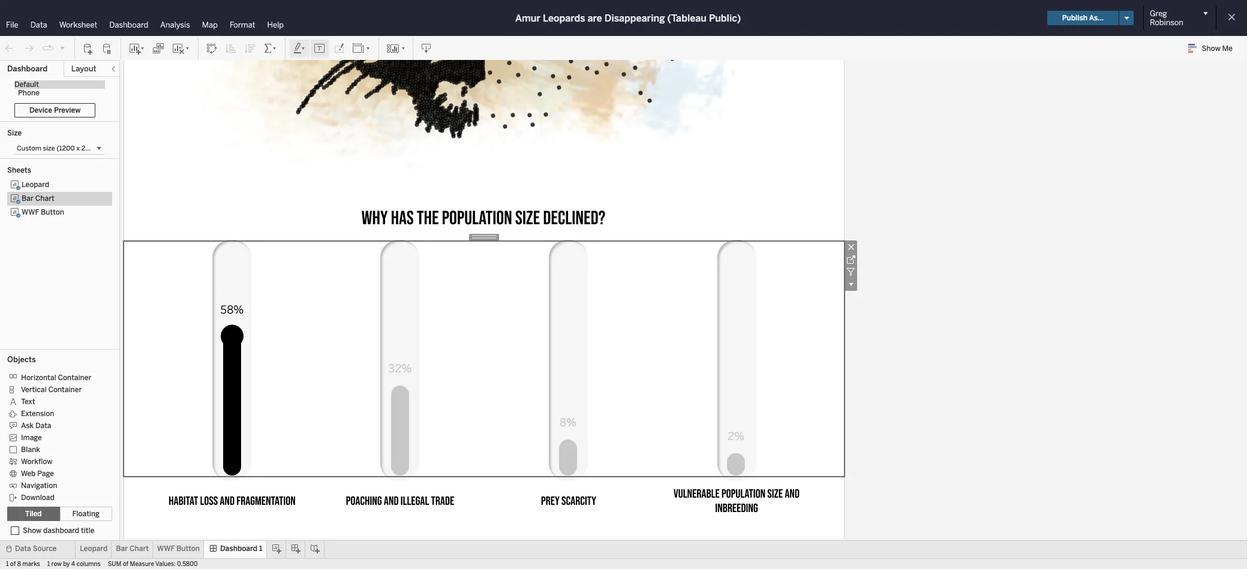 Task type: vqa. For each thing, say whether or not it's contained in the screenshot.
Favorite button image
no



Task type: describe. For each thing, give the bounding box(es) containing it.
public)
[[709, 12, 741, 24]]

2000)
[[81, 145, 101, 152]]

map
[[202, 20, 218, 29]]

show for show me
[[1202, 44, 1221, 53]]

go to sheet image
[[845, 253, 857, 266]]

new worksheet image
[[128, 42, 145, 54]]

extension option
[[7, 407, 103, 419]]

row
[[51, 561, 62, 568]]

1 horizontal spatial chart
[[130, 545, 149, 553]]

0 horizontal spatial dashboard
[[7, 64, 48, 73]]

text option
[[7, 395, 103, 407]]

robinson
[[1150, 18, 1183, 27]]

redo image
[[23, 42, 35, 54]]

2 horizontal spatial dashboard
[[220, 545, 257, 553]]

of for 8
[[10, 561, 16, 568]]

show/hide cards image
[[386, 42, 406, 54]]

navigation option
[[7, 479, 103, 491]]

data for data source
[[15, 545, 31, 553]]

device
[[29, 106, 52, 115]]

default phone
[[14, 80, 40, 97]]

page
[[37, 470, 54, 478]]

default
[[14, 80, 39, 89]]

device preview button
[[14, 103, 96, 118]]

leopards
[[543, 12, 585, 24]]

dashboard 1
[[220, 545, 262, 553]]

0 vertical spatial wwf
[[22, 208, 39, 217]]

list box containing leopard
[[7, 178, 112, 346]]

clear sheet image
[[172, 42, 191, 54]]

device preview
[[29, 106, 81, 115]]

1 vertical spatial wwf
[[157, 545, 175, 553]]

measure
[[130, 561, 154, 568]]

workflow option
[[7, 455, 103, 467]]

download
[[21, 494, 54, 502]]

help
[[267, 20, 284, 29]]

publish as... button
[[1047, 11, 1119, 25]]

container for horizontal container
[[58, 374, 91, 382]]

amur leopards are disappearing (tableau public)
[[515, 12, 741, 24]]

data inside option
[[35, 422, 51, 430]]

data for data
[[30, 20, 47, 29]]

source
[[33, 545, 57, 553]]

vertical container option
[[7, 383, 103, 395]]

togglestate option group
[[7, 507, 112, 521]]

image option
[[7, 431, 103, 443]]

0 horizontal spatial leopard
[[22, 181, 49, 189]]

web page option
[[7, 467, 103, 479]]

0 vertical spatial dashboard
[[109, 20, 148, 29]]

bar inside list box
[[22, 194, 34, 203]]

horizontal container option
[[7, 371, 103, 383]]

sort descending image
[[244, 42, 256, 54]]

dashboard
[[43, 527, 79, 535]]

vertical container
[[21, 386, 82, 394]]

blank option
[[7, 443, 103, 455]]

layout
[[71, 64, 96, 73]]

me
[[1222, 44, 1233, 53]]

1 horizontal spatial leopard
[[80, 545, 108, 553]]

totals image
[[263, 42, 278, 54]]

sheets
[[7, 166, 31, 175]]

8
[[17, 561, 21, 568]]

blank
[[21, 446, 40, 454]]

more options image
[[845, 278, 857, 291]]

1 for 1 of 8 marks
[[6, 561, 9, 568]]

objects list box
[[7, 368, 112, 503]]

worksheet
[[59, 20, 97, 29]]

download image
[[421, 42, 433, 54]]

values:
[[155, 561, 176, 568]]

horizontal
[[21, 374, 56, 382]]

1 vertical spatial bar chart
[[116, 545, 149, 553]]

disappearing
[[605, 12, 665, 24]]

0 vertical spatial marks. press enter to open the view data window.. use arrow keys to navigate data visualization elements. image
[[178, 0, 790, 161]]



Task type: locate. For each thing, give the bounding box(es) containing it.
leopard
[[22, 181, 49, 189], [80, 545, 108, 553]]

data up 1 of 8 marks
[[15, 545, 31, 553]]

ask data
[[21, 422, 51, 430]]

(tableau
[[667, 12, 707, 24]]

1 of from the left
[[10, 561, 16, 568]]

chart down size
[[35, 194, 54, 203]]

1 vertical spatial button
[[176, 545, 200, 553]]

objects
[[7, 355, 36, 364]]

greg
[[1150, 9, 1167, 18]]

0 vertical spatial button
[[41, 208, 64, 217]]

custom
[[17, 145, 41, 152]]

2 vertical spatial dashboard
[[220, 545, 257, 553]]

publish
[[1062, 14, 1088, 22]]

0 horizontal spatial replay animation image
[[42, 42, 54, 54]]

1
[[259, 545, 262, 553], [6, 561, 9, 568], [47, 561, 50, 568]]

phone
[[18, 89, 40, 97]]

download option
[[7, 491, 103, 503]]

marks. press enter to open the view data window.. use arrow keys to navigate data visualization elements. image
[[178, 0, 790, 161], [148, 242, 820, 476]]

1 horizontal spatial 1
[[47, 561, 50, 568]]

image
[[21, 434, 42, 442]]

show me
[[1202, 44, 1233, 53]]

1 horizontal spatial of
[[123, 561, 128, 568]]

of
[[10, 561, 16, 568], [123, 561, 128, 568]]

1 vertical spatial chart
[[130, 545, 149, 553]]

1 row by 4 columns
[[47, 561, 101, 568]]

workflow
[[21, 458, 52, 466]]

leopard up the columns
[[80, 545, 108, 553]]

of for measure
[[123, 561, 128, 568]]

bar
[[22, 194, 34, 203], [116, 545, 128, 553]]

0 vertical spatial bar
[[22, 194, 34, 203]]

1 vertical spatial data
[[35, 422, 51, 430]]

swap rows and columns image
[[206, 42, 218, 54]]

replay animation image right redo icon
[[42, 42, 54, 54]]

0 horizontal spatial bar
[[22, 194, 34, 203]]

0 horizontal spatial chart
[[35, 194, 54, 203]]

show
[[1202, 44, 1221, 53], [23, 527, 41, 535]]

application
[[120, 0, 1246, 539]]

1 vertical spatial container
[[48, 386, 82, 394]]

of right sum
[[123, 561, 128, 568]]

0.5800
[[177, 561, 198, 568]]

text
[[21, 398, 35, 406]]

by
[[63, 561, 70, 568]]

custom size (1200 x 2000)
[[17, 145, 101, 152]]

1 vertical spatial show
[[23, 527, 41, 535]]

are
[[588, 12, 602, 24]]

title
[[81, 527, 94, 535]]

1 horizontal spatial show
[[1202, 44, 1221, 53]]

wwf button
[[22, 208, 64, 217], [157, 545, 200, 553]]

button
[[41, 208, 64, 217], [176, 545, 200, 553]]

0 horizontal spatial button
[[41, 208, 64, 217]]

ask data option
[[7, 419, 103, 431]]

bar chart up measure
[[116, 545, 149, 553]]

greg robinson
[[1150, 9, 1183, 27]]

chart up measure
[[130, 545, 149, 553]]

show inside button
[[1202, 44, 1221, 53]]

1 for 1 row by 4 columns
[[47, 561, 50, 568]]

1 horizontal spatial replay animation image
[[59, 44, 66, 51]]

bar chart
[[22, 194, 54, 203], [116, 545, 149, 553]]

container up 'vertical container' option
[[58, 374, 91, 382]]

show me button
[[1183, 39, 1244, 58]]

0 horizontal spatial show
[[23, 527, 41, 535]]

as...
[[1089, 14, 1104, 22]]

size
[[7, 129, 22, 137]]

0 horizontal spatial of
[[10, 561, 16, 568]]

fit image
[[352, 42, 371, 54]]

sum
[[108, 561, 121, 568]]

bar chart down 'sheets' at left
[[22, 194, 54, 203]]

chart
[[35, 194, 54, 203], [130, 545, 149, 553]]

web
[[21, 470, 36, 478]]

chart inside list box
[[35, 194, 54, 203]]

columns
[[77, 561, 101, 568]]

0 horizontal spatial bar chart
[[22, 194, 54, 203]]

use as filter image
[[845, 266, 857, 278]]

container down horizontal container
[[48, 386, 82, 394]]

marks
[[22, 561, 40, 568]]

1 vertical spatial wwf button
[[157, 545, 200, 553]]

1 horizontal spatial bar chart
[[116, 545, 149, 553]]

of left 8 in the left of the page
[[10, 561, 16, 568]]

0 vertical spatial container
[[58, 374, 91, 382]]

0 vertical spatial data
[[30, 20, 47, 29]]

navigation
[[21, 482, 57, 490]]

replay animation image
[[42, 42, 54, 54], [59, 44, 66, 51]]

bar down 'sheets' at left
[[22, 194, 34, 203]]

file
[[6, 20, 18, 29]]

bar up sum
[[116, 545, 128, 553]]

0 horizontal spatial wwf button
[[22, 208, 64, 217]]

pause auto updates image
[[101, 42, 113, 54]]

sum of measure values: 0.5800
[[108, 561, 198, 568]]

vertical
[[21, 386, 47, 394]]

data up redo icon
[[30, 20, 47, 29]]

floating
[[72, 510, 100, 518]]

1 vertical spatial bar
[[116, 545, 128, 553]]

extension
[[21, 410, 54, 418]]

1 horizontal spatial dashboard
[[109, 20, 148, 29]]

0 horizontal spatial wwf
[[22, 208, 39, 217]]

show for show dashboard title
[[23, 527, 41, 535]]

2 vertical spatial data
[[15, 545, 31, 553]]

data down the extension
[[35, 422, 51, 430]]

size
[[43, 145, 55, 152]]

0 vertical spatial show
[[1202, 44, 1221, 53]]

duplicate image
[[152, 42, 164, 54]]

highlight image
[[293, 42, 307, 54]]

wwf
[[22, 208, 39, 217], [157, 545, 175, 553]]

tiled
[[25, 510, 42, 518]]

(1200
[[56, 145, 75, 152]]

4
[[71, 561, 75, 568]]

0 vertical spatial wwf button
[[22, 208, 64, 217]]

2 horizontal spatial 1
[[259, 545, 262, 553]]

0 horizontal spatial 1
[[6, 561, 9, 568]]

wwf down 'sheets' at left
[[22, 208, 39, 217]]

leopard down 'sheets' at left
[[22, 181, 49, 189]]

format workbook image
[[333, 42, 345, 54]]

0 vertical spatial bar chart
[[22, 194, 54, 203]]

list box
[[7, 178, 112, 346]]

wwf button up the 0.5800
[[157, 545, 200, 553]]

x
[[76, 145, 80, 152]]

data source
[[15, 545, 57, 553]]

1 vertical spatial marks. press enter to open the view data window.. use arrow keys to navigate data visualization elements. image
[[148, 242, 820, 476]]

sort ascending image
[[225, 42, 237, 54]]

collapse image
[[110, 65, 117, 73]]

analysis
[[160, 20, 190, 29]]

undo image
[[4, 42, 16, 54]]

1 horizontal spatial bar
[[116, 545, 128, 553]]

preview
[[54, 106, 81, 115]]

0 vertical spatial leopard
[[22, 181, 49, 189]]

data
[[30, 20, 47, 29], [35, 422, 51, 430], [15, 545, 31, 553]]

0 vertical spatial chart
[[35, 194, 54, 203]]

publish as...
[[1062, 14, 1104, 22]]

1 vertical spatial leopard
[[80, 545, 108, 553]]

show dashboard title
[[23, 527, 94, 535]]

format
[[230, 20, 255, 29]]

wwf up values:
[[157, 545, 175, 553]]

web page
[[21, 470, 54, 478]]

ask
[[21, 422, 34, 430]]

new data source image
[[82, 42, 94, 54]]

remove from dashboard image
[[845, 241, 857, 253]]

container for vertical container
[[48, 386, 82, 394]]

1 horizontal spatial wwf
[[157, 545, 175, 553]]

hide mark labels image
[[314, 42, 326, 54]]

wwf button down 'sheets' at left
[[22, 208, 64, 217]]

replay animation image left new data source icon
[[59, 44, 66, 51]]

horizontal container
[[21, 374, 91, 382]]

1 horizontal spatial button
[[176, 545, 200, 553]]

2 of from the left
[[123, 561, 128, 568]]

amur
[[515, 12, 541, 24]]

container
[[58, 374, 91, 382], [48, 386, 82, 394]]

show down tiled
[[23, 527, 41, 535]]

1 vertical spatial dashboard
[[7, 64, 48, 73]]

1 horizontal spatial wwf button
[[157, 545, 200, 553]]

show left me on the top
[[1202, 44, 1221, 53]]

dashboard
[[109, 20, 148, 29], [7, 64, 48, 73], [220, 545, 257, 553]]

1 of 8 marks
[[6, 561, 40, 568]]



